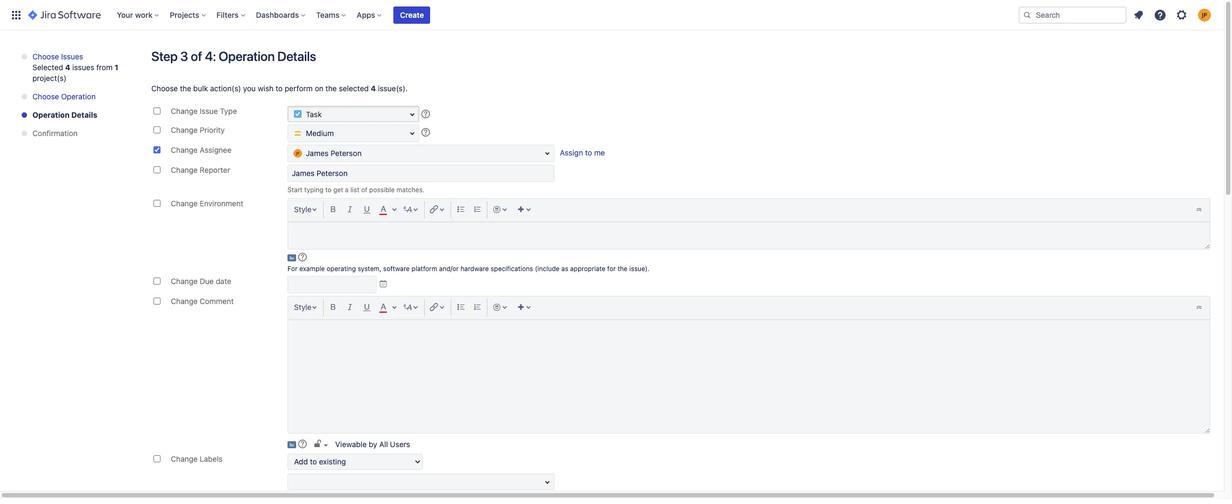 Task type: locate. For each thing, give the bounding box(es) containing it.
labels
[[200, 455, 223, 464]]

operation up confirmation
[[32, 110, 70, 119]]

2 vertical spatial to
[[325, 186, 332, 194]]

choose the bulk action(s) you wish to perform on the selected 4 issue(s).
[[151, 84, 408, 93]]

change for change issue type
[[171, 106, 198, 116]]

2 change from the top
[[171, 125, 198, 135]]

change for change environment
[[171, 199, 198, 208]]

projects
[[170, 10, 199, 19]]

your work
[[117, 10, 153, 19]]

3 change from the top
[[171, 145, 198, 155]]

0 vertical spatial of
[[191, 49, 202, 64]]

banner
[[0, 0, 1224, 30]]

choose for choose operation
[[32, 92, 59, 101]]

system,
[[358, 265, 382, 273]]

change left the due
[[171, 277, 198, 286]]

operation up operation details
[[61, 92, 96, 101]]

details
[[278, 49, 316, 64], [71, 110, 97, 119]]

viewable
[[335, 440, 367, 449]]

due
[[200, 277, 214, 286]]

of right list at the left of the page
[[361, 186, 368, 194]]

change down change due date in the left of the page
[[171, 297, 198, 306]]

2 style link from the top
[[291, 300, 322, 317]]

1 change from the top
[[171, 106, 198, 116]]

style down start
[[294, 205, 312, 214]]

Change Environment checkbox
[[154, 200, 161, 207]]

details down choose operation at the left of page
[[71, 110, 97, 119]]

priority
[[200, 125, 225, 135]]

change priority
[[171, 125, 225, 135]]

appswitcher icon image
[[10, 8, 23, 21]]

choose operation
[[32, 92, 96, 101]]

style
[[294, 205, 312, 214], [294, 303, 312, 312]]

start
[[288, 186, 303, 194]]

date
[[216, 277, 231, 286]]

choose issues selected 4 issues from 1 project(s)
[[32, 52, 118, 83]]

4
[[65, 63, 70, 72], [371, 84, 376, 93]]

style for comment
[[294, 303, 312, 312]]

issues
[[72, 63, 94, 72]]

dashboards
[[256, 10, 299, 19]]

wish
[[258, 84, 274, 93]]

of
[[191, 49, 202, 64], [361, 186, 368, 194]]

all
[[379, 440, 388, 449]]

change environment
[[171, 199, 243, 208]]

4 down issues
[[65, 63, 70, 72]]

assign to me
[[560, 148, 605, 157]]

change up change assignee
[[171, 125, 198, 135]]

change left labels
[[171, 455, 198, 464]]

1 vertical spatial operation
[[61, 92, 96, 101]]

4 left issue(s). at left top
[[371, 84, 376, 93]]

2 style from the top
[[294, 303, 312, 312]]

0 horizontal spatial details
[[71, 110, 97, 119]]

operation up you
[[219, 49, 275, 64]]

get
[[333, 186, 343, 194]]

matches.
[[397, 186, 425, 194]]

style link for change environment
[[291, 202, 322, 219]]

change up change priority on the top left of the page
[[171, 106, 198, 116]]

reporter
[[200, 165, 230, 175]]

1 horizontal spatial 4
[[371, 84, 376, 93]]

for example operating system, software platform and/or hardware specifications (include as appropriate for the issue).
[[288, 265, 650, 273]]

style link
[[291, 202, 322, 219], [291, 300, 322, 317]]

operation details
[[32, 110, 97, 119]]

1 vertical spatial to
[[585, 148, 592, 157]]

choose
[[32, 52, 59, 61], [151, 84, 178, 93], [32, 92, 59, 101]]

0 vertical spatial style link
[[291, 202, 322, 219]]

the
[[180, 84, 191, 93], [326, 84, 337, 93], [618, 265, 628, 273]]

Change Priority checkbox
[[154, 127, 161, 134]]

possible
[[369, 186, 395, 194]]

None text field
[[288, 145, 555, 162]]

hardware
[[461, 265, 489, 273]]

get local help about wiki markup help image
[[298, 253, 307, 262]]

assign
[[560, 148, 583, 157]]

0 vertical spatial 4
[[65, 63, 70, 72]]

details up perform
[[278, 49, 316, 64]]

4 change from the top
[[171, 165, 198, 175]]

to left me
[[585, 148, 592, 157]]

software
[[383, 265, 410, 273]]

change down change assignee
[[171, 165, 198, 175]]

style down example
[[294, 303, 312, 312]]

0 horizontal spatial 4
[[65, 63, 70, 72]]

6 change from the top
[[171, 277, 198, 286]]

Change Due date checkbox
[[154, 278, 161, 285]]

0 vertical spatial details
[[278, 49, 316, 64]]

1 vertical spatial of
[[361, 186, 368, 194]]

change
[[171, 106, 198, 116], [171, 125, 198, 135], [171, 145, 198, 155], [171, 165, 198, 175], [171, 199, 198, 208], [171, 277, 198, 286], [171, 297, 198, 306], [171, 455, 198, 464]]

3
[[180, 49, 188, 64]]

change down change priority on the top left of the page
[[171, 145, 198, 155]]

1 horizontal spatial of
[[361, 186, 368, 194]]

1 vertical spatial details
[[71, 110, 97, 119]]

2 horizontal spatial to
[[585, 148, 592, 157]]

1 horizontal spatial to
[[325, 186, 332, 194]]

style for environment
[[294, 205, 312, 214]]

5 change from the top
[[171, 199, 198, 208]]

1 style from the top
[[294, 205, 312, 214]]

1 vertical spatial style link
[[291, 300, 322, 317]]

0 vertical spatial style
[[294, 205, 312, 214]]

the left bulk
[[180, 84, 191, 93]]

to
[[276, 84, 283, 93], [585, 148, 592, 157], [325, 186, 332, 194]]

to right wish
[[276, 84, 283, 93]]

the right on
[[326, 84, 337, 93]]

style link down example
[[291, 300, 322, 317]]

specifications
[[491, 265, 533, 273]]

step
[[151, 49, 178, 64]]

choose up selected
[[32, 52, 59, 61]]

projects button
[[167, 6, 210, 24]]

1 style link from the top
[[291, 202, 322, 219]]

platform
[[412, 265, 437, 273]]

teams
[[316, 10, 340, 19]]

perform
[[285, 84, 313, 93]]

0 horizontal spatial to
[[276, 84, 283, 93]]

filters
[[217, 10, 239, 19]]

change for change due date
[[171, 277, 198, 286]]

change assignee
[[171, 145, 232, 155]]

operation
[[219, 49, 275, 64], [61, 92, 96, 101], [32, 110, 70, 119]]

4 inside choose issues selected 4 issues from 1 project(s)
[[65, 63, 70, 72]]

None text field
[[288, 106, 420, 122], [288, 125, 420, 142], [288, 165, 555, 182], [288, 222, 1211, 250], [288, 276, 377, 294], [288, 320, 1211, 434], [288, 474, 555, 490], [288, 106, 420, 122], [288, 125, 420, 142], [288, 165, 555, 182], [288, 222, 1211, 250], [288, 276, 377, 294], [288, 320, 1211, 434], [288, 474, 555, 490]]

issue
[[200, 106, 218, 116]]

1 vertical spatial style
[[294, 303, 312, 312]]

7 change from the top
[[171, 297, 198, 306]]

choose up the change issue type option
[[151, 84, 178, 93]]

1 vertical spatial 4
[[371, 84, 376, 93]]

banner containing your work
[[0, 0, 1224, 30]]

type
[[220, 106, 237, 116]]

style link down typing
[[291, 202, 322, 219]]

choose inside choose issues selected 4 issues from 1 project(s)
[[32, 52, 59, 61]]

viewable by all users
[[335, 440, 410, 449]]

choose down project(s)
[[32, 92, 59, 101]]

choose issues link
[[32, 52, 83, 61]]

change for change priority
[[171, 125, 198, 135]]

bulk
[[193, 84, 208, 93]]

the right for on the left of the page
[[618, 265, 628, 273]]

to left get at top left
[[325, 186, 332, 194]]

change right the change environment option
[[171, 199, 198, 208]]

you
[[243, 84, 256, 93]]

8 change from the top
[[171, 455, 198, 464]]

selected
[[339, 84, 369, 93]]

of right 3
[[191, 49, 202, 64]]

jira software image
[[28, 8, 101, 21], [28, 8, 101, 21]]

change reporter
[[171, 165, 230, 175]]

your
[[117, 10, 133, 19]]



Task type: describe. For each thing, give the bounding box(es) containing it.
for
[[288, 265, 298, 273]]

filters button
[[213, 6, 250, 24]]

work
[[135, 10, 153, 19]]

1 horizontal spatial details
[[278, 49, 316, 64]]

your profile and settings image
[[1199, 8, 1212, 21]]

small image
[[313, 440, 322, 449]]

change for change assignee
[[171, 145, 198, 155]]

action(s)
[[210, 84, 241, 93]]

choose for choose the bulk action(s) you wish to perform on the selected 4 issue(s).
[[151, 84, 178, 93]]

get local help about wiki markup help image
[[298, 440, 307, 449]]

issue).
[[630, 265, 650, 273]]

and/or
[[439, 265, 459, 273]]

users
[[390, 440, 410, 449]]

choose for choose issues selected 4 issues from 1 project(s)
[[32, 52, 59, 61]]

on
[[315, 84, 324, 93]]

apps
[[357, 10, 375, 19]]

2 vertical spatial operation
[[32, 110, 70, 119]]

step 3 of 4: operation details
[[151, 49, 316, 64]]

4:
[[205, 49, 216, 64]]

0 horizontal spatial of
[[191, 49, 202, 64]]

dashboards button
[[253, 6, 310, 24]]

Change Issue Type checkbox
[[154, 108, 161, 115]]

change for change comment
[[171, 297, 198, 306]]

selected
[[32, 63, 63, 72]]

(include
[[535, 265, 560, 273]]

Change Reporter checkbox
[[154, 167, 161, 174]]

change for change labels
[[171, 455, 198, 464]]

settings image
[[1176, 8, 1189, 21]]

change comment
[[171, 297, 234, 306]]

search image
[[1023, 11, 1032, 19]]

list
[[351, 186, 360, 194]]

help image
[[1154, 8, 1167, 21]]

1
[[115, 63, 118, 72]]

notifications image
[[1133, 8, 1146, 21]]

issues
[[61, 52, 83, 61]]

your work button
[[114, 6, 163, 24]]

assignee
[[200, 145, 232, 155]]

typing
[[304, 186, 324, 194]]

get local help about issue type image
[[422, 109, 430, 118]]

by
[[369, 440, 377, 449]]

create button
[[394, 6, 431, 24]]

Change Comment checkbox
[[154, 298, 161, 305]]

a
[[345, 186, 349, 194]]

example
[[299, 265, 325, 273]]

comment
[[200, 297, 234, 306]]

operating
[[327, 265, 356, 273]]

assign to me link
[[560, 147, 605, 158]]

appropriate
[[570, 265, 606, 273]]

confirmation
[[32, 129, 78, 138]]

Change Labels checkbox
[[154, 456, 161, 463]]

from
[[96, 63, 113, 72]]

issue(s).
[[378, 84, 408, 93]]

Search field
[[1019, 6, 1127, 24]]

teams button
[[313, 6, 350, 24]]

1 horizontal spatial the
[[326, 84, 337, 93]]

create
[[400, 10, 424, 19]]

as
[[562, 265, 569, 273]]

0 horizontal spatial the
[[180, 84, 191, 93]]

2 horizontal spatial the
[[618, 265, 628, 273]]

change issue type
[[171, 106, 237, 116]]

project(s)
[[32, 74, 66, 83]]

primary element
[[6, 0, 1019, 30]]

choose operation link
[[32, 92, 96, 101]]

to inside assign to me "link"
[[585, 148, 592, 157]]

get local help about priority image
[[422, 128, 430, 137]]

for
[[608, 265, 616, 273]]

change labels
[[171, 455, 223, 464]]

start typing to get a list of possible matches.
[[288, 186, 425, 194]]

0 vertical spatial to
[[276, 84, 283, 93]]

change for change reporter
[[171, 165, 198, 175]]

0 vertical spatial operation
[[219, 49, 275, 64]]

environment
[[200, 199, 243, 208]]

change due date
[[171, 277, 231, 286]]

style link for change comment
[[291, 300, 322, 317]]

apps button
[[354, 6, 386, 24]]

me
[[594, 148, 605, 157]]

Change Assignee checkbox
[[154, 147, 161, 154]]



Task type: vqa. For each thing, say whether or not it's contained in the screenshot.
SEARCH BOX
no



